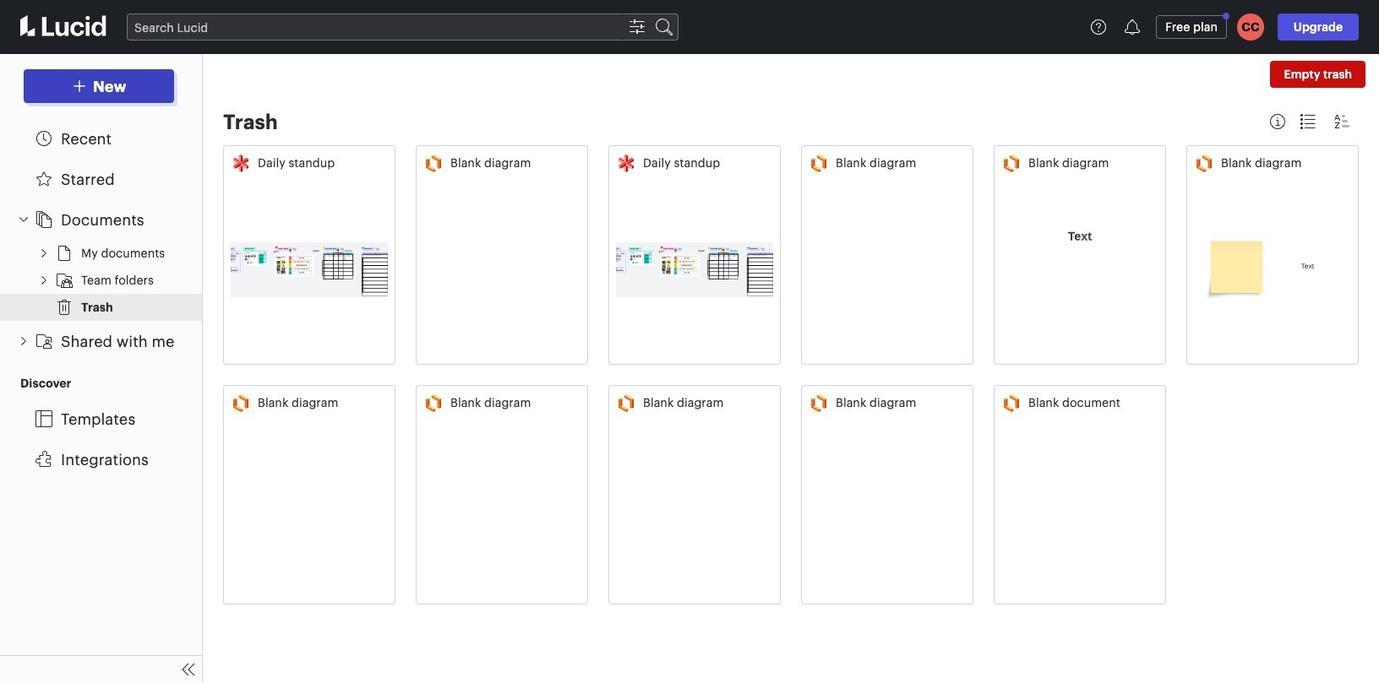 Task type: locate. For each thing, give the bounding box(es) containing it.
group
[[0, 240, 203, 321]]

tree
[[0, 118, 203, 480]]

Search Lucid text field
[[128, 14, 623, 40]]

tree item
[[0, 294, 203, 321]]

grid
[[223, 145, 1359, 605]]



Task type: vqa. For each thing, say whether or not it's contained in the screenshot.
bottom Flowchart template preview image
no



